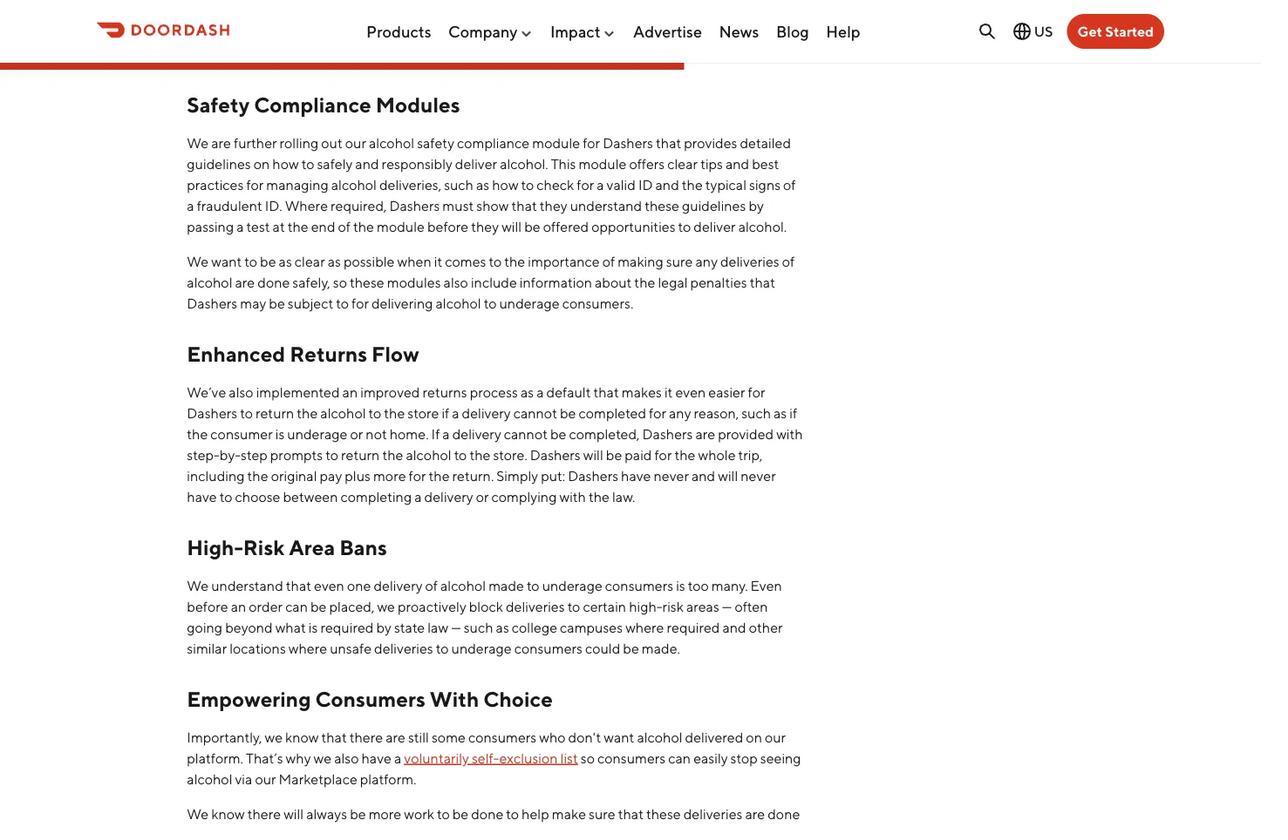 Task type: describe. For each thing, give the bounding box(es) containing it.
going
[[187, 619, 223, 636]]

offered
[[543, 218, 589, 235]]

possible
[[344, 253, 395, 270]]

locations
[[230, 640, 286, 657]]

order
[[249, 598, 283, 615]]

so consumers can easily stop seeing alcohol via our marketplace platform.
[[187, 750, 801, 788]]

always
[[306, 806, 347, 822]]

advertise
[[633, 22, 702, 41]]

to up campuses
[[567, 598, 580, 615]]

we've
[[187, 384, 226, 400]]

dashers down deliveries,
[[389, 197, 440, 214]]

comes
[[445, 253, 486, 270]]

importantly,
[[187, 729, 262, 746]]

1 never from the left
[[654, 468, 689, 484]]

1 if from the left
[[442, 405, 449, 421]]

store
[[408, 405, 439, 421]]

consumers.
[[562, 295, 633, 311]]

be down default
[[560, 405, 576, 421]]

to up pay
[[326, 447, 338, 463]]

that right show
[[512, 197, 537, 214]]

such inside the we are further rolling out our alcohol safety compliance module for dashers that provides detailed guidelines on how to safely and responsibly deliver alcohol. this module offers clear tips and best practices for managing alcohol deliveries, such as how to check for a valid id and the typical signs of a fraudulent id. where required, dashers must show that they understand these guidelines by passing a test at the end of the module before they will be offered opportunities to deliver alcohol.
[[444, 176, 474, 193]]

our inside the we are further rolling out our alcohol safety compliance module for dashers that provides detailed guidelines on how to safely and responsibly deliver alcohol. this module offers clear tips and best practices for managing alcohol deliveries, such as how to check for a valid id and the typical signs of a fraudulent id. where required, dashers must show that they understand these guidelines by passing a test at the end of the module before they will be offered opportunities to deliver alcohol.
[[345, 134, 366, 151]]

1 vertical spatial deliver
[[694, 218, 736, 235]]

0 vertical spatial module
[[532, 134, 580, 151]]

the right the at
[[288, 218, 308, 235]]

too
[[688, 577, 709, 594]]

1 vertical spatial cannot
[[504, 426, 548, 442]]

to up include
[[489, 253, 502, 270]]

to down rolling
[[301, 155, 314, 172]]

voluntarily
[[404, 750, 469, 767]]

be down test
[[260, 253, 276, 270]]

modules
[[387, 274, 441, 291]]

exclusion
[[499, 750, 558, 767]]

other
[[749, 619, 783, 636]]

underage up certain
[[542, 577, 602, 594]]

these inside we want to be as clear as possible when it comes to the importance of making sure any deliveries of alcohol are done safely, so these modules also include information about the legal penalties that dashers may be subject to for delivering alcohol to underage consumers.
[[350, 274, 384, 291]]

placed,
[[329, 598, 374, 615]]

deliveries inside we want to be as clear as possible when it comes to the importance of making sure any deliveries of alcohol are done safely, so these modules also include information about the legal penalties that dashers may be subject to for delivering alcohol to underage consumers.
[[720, 253, 779, 270]]

a left valid at the top
[[597, 176, 604, 193]]

original
[[271, 468, 317, 484]]

company link
[[448, 15, 533, 48]]

1 vertical spatial we
[[265, 729, 283, 746]]

to right subject
[[336, 295, 349, 311]]

dashers up law. on the bottom of the page
[[568, 468, 618, 484]]

the up step-
[[187, 426, 208, 442]]

0 vertical spatial return
[[255, 405, 294, 421]]

the down improved
[[384, 405, 405, 421]]

to up develop
[[437, 806, 450, 822]]

such inside we understand that even one delivery of alcohol made to underage consumers is too many. even before an order can be placed, we proactively block deliveries to certain high-risk areas — often going beyond what is required by state law — such as college campuses where required and other similar locations where unsafe deliveries to underage consumers could be made.
[[464, 619, 493, 636]]

returns
[[423, 384, 467, 400]]

our inside so consumers can easily stop seeing alcohol via our marketplace platform.
[[255, 771, 276, 788]]

1 vertical spatial alcohol.
[[738, 218, 787, 235]]

dashers down we've
[[187, 405, 237, 421]]

to down law
[[436, 640, 449, 657]]

the down making
[[634, 274, 655, 291]]

and up the required,
[[355, 155, 379, 172]]

seeing
[[760, 750, 801, 767]]

0 horizontal spatial they
[[471, 218, 499, 235]]

enhanced returns flow
[[187, 342, 419, 367]]

0 horizontal spatial guidelines
[[187, 155, 251, 172]]

any inside we want to be as clear as possible when it comes to the importance of making sure any deliveries of alcohol are done safely, so these modules also include information about the legal penalties that dashers may be subject to for delivering alcohol to underage consumers.
[[696, 253, 718, 270]]

penalties
[[690, 274, 747, 291]]

test
[[246, 218, 270, 235]]

the down the required,
[[353, 218, 374, 235]]

to up return.
[[454, 447, 467, 463]]

typical
[[705, 176, 747, 193]]

practices
[[187, 176, 244, 193]]

that's
[[246, 750, 283, 767]]

the up choose
[[247, 468, 268, 484]]

marketplace
[[279, 771, 357, 788]]

also inside "importantly, we know that there are still some consumers who don't want alcohol delivered on our platform. that's why we also have a"
[[334, 750, 359, 767]]

a inside "importantly, we know that there are still some consumers who don't want alcohol delivered on our platform. that's why we also have a"
[[394, 750, 401, 767]]

made
[[489, 577, 524, 594]]

and right id
[[655, 176, 679, 193]]

easily
[[693, 750, 728, 767]]

1 horizontal spatial or
[[476, 488, 489, 505]]

to up the consumer
[[240, 405, 253, 421]]

it inside we want to be as clear as possible when it comes to the importance of making sure any deliveries of alcohol are done safely, so these modules also include information about the legal penalties that dashers may be subject to for delivering alcohol to underage consumers.
[[434, 253, 442, 270]]

us
[[1034, 23, 1053, 40]]

to right made
[[527, 577, 540, 594]]

we inside we understand that even one delivery of alcohol made to underage consumers is too many. even before an order can be placed, we proactively block deliveries to certain high-risk areas — often going beyond what is required by state law — such as college campuses where required and other similar locations where unsafe deliveries to underage consumers could be made.
[[377, 598, 395, 615]]

underage down block
[[451, 640, 512, 657]]

risk
[[243, 536, 285, 560]]

to down including in the bottom left of the page
[[220, 488, 232, 505]]

0 vertical spatial —
[[722, 598, 732, 615]]

completing
[[341, 488, 412, 505]]

choose
[[235, 488, 280, 505]]

1 vertical spatial guidelines
[[682, 197, 746, 214]]

high-
[[187, 536, 243, 560]]

delivering
[[372, 295, 433, 311]]

delivery down return.
[[424, 488, 473, 505]]

complying
[[491, 488, 557, 505]]

dashers up paid
[[642, 426, 693, 442]]

be right may
[[269, 295, 285, 311]]

underage inside the we've also implemented an improved returns process as a default that makes it even easier for dashers to return the alcohol to the store if a delivery cannot be completed for any reason, such as if the consumer is underage or not home. if a delivery cannot be completed, dashers are provided with step-by-step prompts to return the alcohol to the store. dashers will be paid for the whole trip, including the original pay plus more for the return. simply put: dashers have never and will never have to choose between completing a delivery or complying with the law.
[[287, 426, 348, 442]]

blog
[[776, 22, 809, 41]]

these inside we know there will always be more work to be done to help make sure that these deliveries are done as safely as possible. we will continue to develop and launch innovative safety features so alcoho
[[646, 806, 681, 822]]

this
[[551, 155, 576, 172]]

dashers up the offers
[[603, 134, 653, 151]]

have inside "importantly, we know that there are still some consumers who don't want alcohol delivered on our platform. that's why we also have a"
[[361, 750, 391, 767]]

be up put:
[[550, 426, 566, 442]]

done inside we want to be as clear as possible when it comes to the importance of making sure any deliveries of alcohol are done safely, so these modules also include information about the legal penalties that dashers may be subject to for delivering alcohol to underage consumers.
[[258, 274, 290, 291]]

alcohol down if
[[406, 447, 451, 463]]

advertise link
[[633, 15, 702, 48]]

tips
[[700, 155, 723, 172]]

alcohol up not
[[320, 405, 366, 421]]

safety
[[187, 93, 250, 117]]

are inside the we are further rolling out our alcohol safety compliance module for dashers that provides detailed guidelines on how to safely and responsibly deliver alcohol. this module offers clear tips and best practices for managing alcohol deliveries, such as how to check for a valid id and the typical signs of a fraudulent id. where required, dashers must show that they understand these guidelines by passing a test at the end of the module before they will be offered opportunities to deliver alcohol.
[[211, 134, 231, 151]]

implemented
[[256, 384, 340, 400]]

where
[[285, 197, 328, 214]]

we for we understand that even one delivery of alcohol made to underage consumers is too many. even before an order can be placed, we proactively block deliveries to certain high-risk areas — often going beyond what is required by state law — such as college campuses where required and other similar locations where unsafe deliveries to underage consumers could be made.
[[187, 577, 209, 594]]

as inside we understand that even one delivery of alcohol made to underage consumers is too many. even before an order can be placed, we proactively block deliveries to certain high-risk areas — often going beyond what is required by state law — such as college campuses where required and other similar locations where unsafe deliveries to underage consumers could be made.
[[496, 619, 509, 636]]

1 required from the left
[[320, 619, 374, 636]]

alcohol inside "importantly, we know that there are still some consumers who don't want alcohol delivered on our platform. that's why we also have a"
[[637, 729, 682, 746]]

2 vertical spatial module
[[377, 218, 425, 235]]

between
[[283, 488, 338, 505]]

id.
[[265, 197, 282, 214]]

1 vertical spatial with
[[559, 488, 586, 505]]

2 required from the left
[[667, 619, 720, 636]]

provided
[[718, 426, 774, 442]]

a left default
[[537, 384, 544, 400]]

alcohol up responsibly
[[369, 134, 414, 151]]

state
[[394, 619, 425, 636]]

1 vertical spatial —
[[451, 619, 461, 636]]

block
[[469, 598, 503, 615]]

get
[[1077, 23, 1102, 40]]

at
[[273, 218, 285, 235]]

2 horizontal spatial is
[[676, 577, 685, 594]]

the down tips
[[682, 176, 703, 193]]

the up return.
[[470, 447, 490, 463]]

to down test
[[244, 253, 257, 270]]

the down implemented
[[297, 405, 318, 421]]

the down home. on the bottom
[[382, 447, 403, 463]]

it inside the we've also implemented an improved returns process as a default that makes it even easier for dashers to return the alcohol to the store if a delivery cannot be completed for any reason, such as if the consumer is underage or not home. if a delivery cannot be completed, dashers are provided with step-by-step prompts to return the alcohol to the store. dashers will be paid for the whole trip, including the original pay plus more for the return. simply put: dashers have never and will never have to choose between completing a delivery or complying with the law.
[[664, 384, 673, 400]]

consumers inside "importantly, we know that there are still some consumers who don't want alcohol delivered on our platform. that's why we also have a"
[[468, 729, 537, 746]]

trip,
[[738, 447, 763, 463]]

to right opportunities
[[678, 218, 691, 235]]

deliveries up college
[[506, 598, 565, 615]]

we for we want to be as clear as possible when it comes to the importance of making sure any deliveries of alcohol are done safely, so these modules also include information about the legal penalties that dashers may be subject to for delivering alcohol to underage consumers.
[[187, 253, 209, 270]]

prompts
[[270, 447, 323, 463]]

more inside we know there will always be more work to be done to help make sure that these deliveries are done as safely as possible. we will continue to develop and launch innovative safety features so alcoho
[[369, 806, 401, 822]]

these inside the we are further rolling out our alcohol safety compliance module for dashers that provides detailed guidelines on how to safely and responsibly deliver alcohol. this module offers clear tips and best practices for managing alcohol deliveries, such as how to check for a valid id and the typical signs of a fraudulent id. where required, dashers must show that they understand these guidelines by passing a test at the end of the module before they will be offered opportunities to deliver alcohol.
[[645, 197, 679, 214]]

that inside "importantly, we know that there are still some consumers who don't want alcohol delivered on our platform. that's why we also have a"
[[321, 729, 347, 746]]

understand inside the we are further rolling out our alcohol safety compliance module for dashers that provides detailed guidelines on how to safely and responsibly deliver alcohol. this module offers clear tips and best practices for managing alcohol deliveries, such as how to check for a valid id and the typical signs of a fraudulent id. where required, dashers must show that they understand these guidelines by passing a test at the end of the module before they will be offered opportunities to deliver alcohol.
[[570, 197, 642, 214]]

dashers up put:
[[530, 447, 581, 463]]

a up passing
[[187, 197, 194, 214]]

delivered
[[685, 729, 743, 746]]

and inside the we've also implemented an improved returns process as a default that makes it even easier for dashers to return the alcohol to the store if a delivery cannot be completed for any reason, such as if the consumer is underage or not home. if a delivery cannot be completed, dashers are provided with step-by-step prompts to return the alcohol to the store. dashers will be paid for the whole trip, including the original pay plus more for the return. simply put: dashers have never and will never have to choose between completing a delivery or complying with the law.
[[692, 468, 715, 484]]

more inside the we've also implemented an improved returns process as a default that makes it even easier for dashers to return the alcohol to the store if a delivery cannot be completed for any reason, such as if the consumer is underage or not home. if a delivery cannot be completed, dashers are provided with step-by-step prompts to return the alcohol to the store. dashers will be paid for the whole trip, including the original pay plus more for the return. simply put: dashers have never and will never have to choose between completing a delivery or complying with the law.
[[373, 468, 406, 484]]

bans
[[339, 536, 387, 560]]

be right always
[[350, 806, 366, 822]]

makes
[[622, 384, 662, 400]]

are inside we want to be as clear as possible when it comes to the importance of making sure any deliveries of alcohol are done safely, so these modules also include information about the legal penalties that dashers may be subject to for delivering alcohol to underage consumers.
[[235, 274, 255, 291]]

by-
[[220, 447, 241, 463]]

importance
[[528, 253, 600, 270]]

0 vertical spatial where
[[625, 619, 664, 636]]

consumers inside so consumers can easily stop seeing alcohol via our marketplace platform.
[[597, 750, 666, 767]]

before inside the we are further rolling out our alcohol safety compliance module for dashers that provides detailed guidelines on how to safely and responsibly deliver alcohol. this module offers clear tips and best practices for managing alcohol deliveries, such as how to check for a valid id and the typical signs of a fraudulent id. where required, dashers must show that they understand these guidelines by passing a test at the end of the module before they will be offered opportunities to deliver alcohol.
[[427, 218, 469, 235]]

high-risk area bans
[[187, 536, 387, 560]]

underage inside we want to be as clear as possible when it comes to the importance of making sure any deliveries of alcohol are done safely, so these modules also include information about the legal penalties that dashers may be subject to for delivering alcohol to underage consumers.
[[499, 295, 560, 311]]

0 horizontal spatial or
[[350, 426, 363, 442]]

modules
[[376, 93, 460, 117]]

0 horizontal spatial where
[[288, 640, 327, 657]]

via
[[235, 771, 252, 788]]

step
[[241, 447, 268, 463]]

we've also implemented an improved returns process as a default that makes it even easier for dashers to return the alcohol to the store if a delivery cannot be completed for any reason, such as if the consumer is underage or not home. if a delivery cannot be completed, dashers are provided with step-by-step prompts to return the alcohol to the store. dashers will be paid for the whole trip, including the original pay plus more for the return. simply put: dashers have never and will never have to choose between completing a delivery or complying with the law.
[[187, 384, 803, 505]]

will down completed,
[[583, 447, 603, 463]]

sure inside we want to be as clear as possible when it comes to the importance of making sure any deliveries of alcohol are done safely, so these modules also include information about the legal penalties that dashers may be subject to for delivering alcohol to underage consumers.
[[666, 253, 693, 270]]

deliveries,
[[379, 176, 441, 193]]

simply
[[496, 468, 538, 484]]

be left the placed,
[[310, 598, 327, 615]]

know inside we know there will always be more work to be done to help make sure that these deliveries are done as safely as possible. we will continue to develop and launch innovative safety features so alcoho
[[211, 806, 245, 822]]

alcohol down passing
[[187, 274, 232, 291]]

when
[[397, 253, 431, 270]]

still
[[408, 729, 429, 746]]

out
[[321, 134, 343, 151]]

to down include
[[484, 295, 497, 311]]

to up not
[[369, 405, 381, 421]]

we know there will always be more work to be done to help make sure that these deliveries are done as safely as possible. we will continue to develop and launch innovative safety features so alcoho
[[187, 806, 800, 828]]

will down whole
[[718, 468, 738, 484]]

consumers down college
[[514, 640, 583, 657]]

0 vertical spatial cannot
[[513, 405, 557, 421]]

safety inside the we are further rolling out our alcohol safety compliance module for dashers that provides detailed guidelines on how to safely and responsibly deliver alcohol. this module offers clear tips and best practices for managing alcohol deliveries, such as how to check for a valid id and the typical signs of a fraudulent id. where required, dashers must show that they understand these guidelines by passing a test at the end of the module before they will be offered opportunities to deliver alcohol.
[[417, 134, 454, 151]]

alcohol inside we understand that even one delivery of alcohol made to underage consumers is too many. even before an order can be placed, we proactively block deliveries to certain high-risk areas — often going beyond what is required by state law — such as college campuses where required and other similar locations where unsafe deliveries to underage consumers could be made.
[[440, 577, 486, 594]]

the left whole
[[675, 447, 695, 463]]

college
[[512, 619, 557, 636]]

we down always
[[314, 827, 335, 828]]

to left check at the left
[[521, 176, 534, 193]]

empowering
[[187, 687, 311, 712]]

2 horizontal spatial done
[[768, 806, 800, 822]]

and up typical
[[726, 155, 749, 172]]

an inside the we've also implemented an improved returns process as a default that makes it even easier for dashers to return the alcohol to the store if a delivery cannot be completed for any reason, such as if the consumer is underage or not home. if a delivery cannot be completed, dashers are provided with step-by-step prompts to return the alcohol to the store. dashers will be paid for the whole trip, including the original pay plus more for the return. simply put: dashers have never and will never have to choose between completing a delivery or complying with the law.
[[342, 384, 358, 400]]

to down work
[[419, 827, 432, 828]]

list
[[560, 750, 578, 767]]

step-
[[187, 447, 220, 463]]

the left return.
[[429, 468, 450, 484]]

can inside we understand that even one delivery of alcohol made to underage consumers is too many. even before an order can be placed, we proactively block deliveries to certain high-risk areas — often going beyond what is required by state law — such as college campuses where required and other similar locations where unsafe deliveries to underage consumers could be made.
[[285, 598, 308, 615]]

started
[[1105, 23, 1154, 40]]

about
[[595, 274, 632, 291]]

signs
[[749, 176, 781, 193]]

often
[[735, 598, 768, 615]]

0 vertical spatial deliver
[[455, 155, 497, 172]]



Task type: vqa. For each thing, say whether or not it's contained in the screenshot.
practices
yes



Task type: locate. For each thing, give the bounding box(es) containing it.
0 horizontal spatial alcohol.
[[500, 155, 548, 172]]

such
[[444, 176, 474, 193], [741, 405, 771, 421], [464, 619, 493, 636]]

we
[[377, 598, 395, 615], [265, 729, 283, 746], [314, 750, 331, 767]]

1 vertical spatial our
[[765, 729, 786, 746]]

0 vertical spatial safety
[[417, 134, 454, 151]]

passing
[[187, 218, 234, 235]]

are inside "importantly, we know that there are still some consumers who don't want alcohol delivered on our platform. that's why we also have a"
[[386, 729, 405, 746]]

that inside we want to be as clear as possible when it comes to the importance of making sure any deliveries of alcohol are done safely, so these modules also include information about the legal penalties that dashers may be subject to for delivering alcohol to underage consumers.
[[750, 274, 775, 291]]

law
[[428, 619, 448, 636]]

where down what
[[288, 640, 327, 657]]

is inside the we've also implemented an improved returns process as a default that makes it even easier for dashers to return the alcohol to the store if a delivery cannot be completed for any reason, such as if the consumer is underage or not home. if a delivery cannot be completed, dashers are provided with step-by-step prompts to return the alcohol to the store. dashers will be paid for the whole trip, including the original pay plus more for the return. simply put: dashers have never and will never have to choose between completing a delivery or complying with the law.
[[275, 426, 285, 442]]

platform. inside "importantly, we know that there are still some consumers who don't want alcohol delivered on our platform. that's why we also have a"
[[187, 750, 243, 767]]

default
[[546, 384, 591, 400]]

clear inside the we are further rolling out our alcohol safety compliance module for dashers that provides detailed guidelines on how to safely and responsibly deliver alcohol. this module offers clear tips and best practices for managing alcohol deliveries, such as how to check for a valid id and the typical signs of a fraudulent id. where required, dashers must show that they understand these guidelines by passing a test at the end of the module before they will be offered opportunities to deliver alcohol.
[[667, 155, 698, 172]]

1 horizontal spatial alcohol.
[[738, 218, 787, 235]]

deliveries inside we know there will always be more work to be done to help make sure that these deliveries are done as safely as possible. we will continue to develop and launch innovative safety features so alcoho
[[684, 806, 743, 822]]

1 vertical spatial sure
[[589, 806, 615, 822]]

consumers up high-
[[605, 577, 673, 594]]

voluntarily self-exclusion list link
[[404, 750, 578, 767]]

a left test
[[237, 218, 244, 235]]

0 vertical spatial guidelines
[[187, 155, 251, 172]]

guidelines
[[187, 155, 251, 172], [682, 197, 746, 214]]

will down always
[[338, 827, 358, 828]]

deliveries down state
[[374, 640, 433, 657]]

understand inside we understand that even one delivery of alcohol made to underage consumers is too many. even before an order can be placed, we proactively block deliveries to certain high-risk areas — often going beyond what is required by state law — such as college campuses where required and other similar locations where unsafe deliveries to underage consumers could be made.
[[211, 577, 283, 594]]

any up penalties
[[696, 253, 718, 270]]

required down areas
[[667, 619, 720, 636]]

be up develop
[[452, 806, 469, 822]]

1 vertical spatial module
[[579, 155, 627, 172]]

1 horizontal spatial where
[[625, 619, 664, 636]]

also down comes
[[444, 274, 468, 291]]

clear inside we want to be as clear as possible when it comes to the importance of making sure any deliveries of alcohol are done safely, so these modules also include information about the legal penalties that dashers may be subject to for delivering alcohol to underage consumers.
[[295, 253, 325, 270]]

if right reason,
[[789, 405, 797, 421]]

2 horizontal spatial have
[[621, 468, 651, 484]]

alcohol up the required,
[[331, 176, 377, 193]]

we for we are further rolling out our alcohol safety compliance module for dashers that provides detailed guidelines on how to safely and responsibly deliver alcohol. this module offers clear tips and best practices for managing alcohol deliveries, such as how to check for a valid id and the typical signs of a fraudulent id. where required, dashers must show that they understand these guidelines by passing a test at the end of the module before they will be offered opportunities to deliver alcohol.
[[187, 134, 209, 151]]

0 horizontal spatial safely
[[203, 827, 238, 828]]

1 vertical spatial it
[[664, 384, 673, 400]]

even inside the we've also implemented an improved returns process as a default that makes it even easier for dashers to return the alcohol to the store if a delivery cannot be completed for any reason, such as if the consumer is underage or not home. if a delivery cannot be completed, dashers are provided with step-by-step prompts to return the alcohol to the store. dashers will be paid for the whole trip, including the original pay plus more for the return. simply put: dashers have never and will never have to choose between completing a delivery or complying with the law.
[[675, 384, 706, 400]]

module
[[532, 134, 580, 151], [579, 155, 627, 172], [377, 218, 425, 235]]

safely inside we know there will always be more work to be done to help make sure that these deliveries are done as safely as possible. we will continue to develop and launch innovative safety features so alcoho
[[203, 827, 238, 828]]

delivery up store.
[[452, 426, 501, 442]]

area
[[289, 536, 335, 560]]

2 vertical spatial such
[[464, 619, 493, 636]]

safety compliance modules
[[187, 93, 460, 117]]

with right "provided"
[[776, 426, 803, 442]]

why
[[286, 750, 311, 767]]

be down completed,
[[606, 447, 622, 463]]

alcohol inside so consumers can easily stop seeing alcohol via our marketplace platform.
[[187, 771, 232, 788]]

clear up the safely,
[[295, 253, 325, 270]]

with down put:
[[559, 488, 586, 505]]

get started button
[[1067, 14, 1164, 49]]

1 horizontal spatial on
[[746, 729, 762, 746]]

features
[[666, 827, 717, 828]]

an inside we understand that even one delivery of alcohol made to underage consumers is too many. even before an order can be placed, we proactively block deliveries to certain high-risk areas — often going beyond what is required by state law — such as college campuses where required and other similar locations where unsafe deliveries to underage consumers could be made.
[[231, 598, 246, 615]]

so inside so consumers can easily stop seeing alcohol via our marketplace platform.
[[581, 750, 595, 767]]

know down via
[[211, 806, 245, 822]]

have down paid
[[621, 468, 651, 484]]

a left voluntarily
[[394, 750, 401, 767]]

cannot down default
[[513, 405, 557, 421]]

sure up legal
[[666, 253, 693, 270]]

be
[[524, 218, 540, 235], [260, 253, 276, 270], [269, 295, 285, 311], [560, 405, 576, 421], [550, 426, 566, 442], [606, 447, 622, 463], [310, 598, 327, 615], [623, 640, 639, 657], [350, 806, 366, 822], [452, 806, 469, 822]]

1 vertical spatial clear
[[295, 253, 325, 270]]

0 vertical spatial they
[[540, 197, 567, 214]]

we are further rolling out our alcohol safety compliance module for dashers that provides detailed guidelines on how to safely and responsibly deliver alcohol. this module offers clear tips and best practices for managing alcohol deliveries, such as how to check for a valid id and the typical signs of a fraudulent id. where required, dashers must show that they understand these guidelines by passing a test at the end of the module before they will be offered opportunities to deliver alcohol.
[[187, 134, 796, 235]]

1 horizontal spatial also
[[334, 750, 359, 767]]

must
[[442, 197, 474, 214]]

return down implemented
[[255, 405, 294, 421]]

by inside we understand that even one delivery of alcohol made to underage consumers is too many. even before an order can be placed, we proactively block deliveries to certain high-risk areas — often going beyond what is required by state law — such as college campuses where required and other similar locations where unsafe deliveries to underage consumers could be made.
[[376, 619, 391, 636]]

clear left tips
[[667, 155, 698, 172]]

will down show
[[502, 218, 522, 235]]

1 horizontal spatial we
[[314, 750, 331, 767]]

underage down information
[[499, 295, 560, 311]]

help link
[[826, 15, 860, 48]]

1 horizontal spatial is
[[309, 619, 318, 636]]

who
[[539, 729, 566, 746]]

and inside we know there will always be more work to be done to help make sure that these deliveries are done as safely as possible. we will continue to develop and launch innovative safety features so alcoho
[[488, 827, 511, 828]]

they down check at the left
[[540, 197, 567, 214]]

are up may
[[235, 274, 255, 291]]

a right the completing
[[414, 488, 422, 505]]

we down passing
[[187, 253, 209, 270]]

made.
[[642, 640, 680, 657]]

1 vertical spatial by
[[376, 619, 391, 636]]

1 horizontal spatial even
[[675, 384, 706, 400]]

cannot up store.
[[504, 426, 548, 442]]

such inside the we've also implemented an improved returns process as a default that makes it even easier for dashers to return the alcohol to the store if a delivery cannot be completed for any reason, such as if the consumer is underage or not home. if a delivery cannot be completed, dashers are provided with step-by-step prompts to return the alcohol to the store. dashers will be paid for the whole trip, including the original pay plus more for the return. simply put: dashers have never and will never have to choose between completing a delivery or complying with the law.
[[741, 405, 771, 421]]

the left law. on the bottom of the page
[[589, 488, 610, 505]]

required,
[[331, 197, 387, 214]]

sure inside we know there will always be more work to be done to help make sure that these deliveries are done as safely as possible. we will continue to develop and launch innovative safety features so alcoho
[[589, 806, 615, 822]]

0 horizontal spatial our
[[255, 771, 276, 788]]

0 vertical spatial sure
[[666, 253, 693, 270]]

continue
[[361, 827, 416, 828]]

we want to be as clear as possible when it comes to the importance of making sure any deliveries of alcohol are done safely, so these modules also include information about the legal penalties that dashers may be subject to for delivering alcohol to underage consumers.
[[187, 253, 795, 311]]

0 vertical spatial with
[[776, 426, 803, 442]]

2 never from the left
[[741, 468, 776, 484]]

2 vertical spatial we
[[314, 750, 331, 767]]

required up unsafe
[[320, 619, 374, 636]]

know
[[285, 729, 319, 746], [211, 806, 245, 822]]

1 vertical spatial safely
[[203, 827, 238, 828]]

information
[[520, 274, 592, 291]]

impact link
[[550, 15, 616, 48]]

deliver down compliance
[[455, 155, 497, 172]]

0 horizontal spatial even
[[314, 577, 344, 594]]

that up innovative
[[618, 806, 644, 822]]

on
[[254, 155, 270, 172], [746, 729, 762, 746]]

done down "seeing"
[[768, 806, 800, 822]]

1 vertical spatial an
[[231, 598, 246, 615]]

globe line image
[[1011, 21, 1032, 42]]

2 vertical spatial these
[[646, 806, 681, 822]]

0 horizontal spatial so
[[333, 274, 347, 291]]

1 vertical spatial have
[[187, 488, 217, 505]]

proactively
[[398, 598, 466, 615]]

making
[[618, 253, 664, 270]]

we for we know there will always be more work to be done to help make sure that these deliveries are done as safely as possible. we will continue to develop and launch innovative safety features so alcoho
[[187, 806, 209, 822]]

show
[[476, 197, 509, 214]]

platform. down importantly,
[[187, 750, 243, 767]]

any left reason,
[[669, 405, 691, 421]]

don't
[[568, 729, 601, 746]]

0 horizontal spatial safety
[[417, 134, 454, 151]]

will up possible.
[[284, 806, 304, 822]]

0 horizontal spatial never
[[654, 468, 689, 484]]

safety inside we know there will always be more work to be done to help make sure that these deliveries are done as safely as possible. we will continue to develop and launch innovative safety features so alcoho
[[626, 827, 663, 828]]

is
[[275, 426, 285, 442], [676, 577, 685, 594], [309, 619, 318, 636]]

where down high-
[[625, 619, 664, 636]]

check
[[537, 176, 574, 193]]

our inside "importantly, we know that there are still some consumers who don't want alcohol delivered on our platform. that's why we also have a"
[[765, 729, 786, 746]]

0 horizontal spatial can
[[285, 598, 308, 615]]

sure up innovative
[[589, 806, 615, 822]]

2 vertical spatial also
[[334, 750, 359, 767]]

0 vertical spatial these
[[645, 197, 679, 214]]

that inside we know there will always be more work to be done to help make sure that these deliveries are done as safely as possible. we will continue to develop and launch innovative safety features so alcoho
[[618, 806, 644, 822]]

that up completed
[[593, 384, 619, 400]]

1 horizontal spatial safety
[[626, 827, 663, 828]]

will inside the we are further rolling out our alcohol safety compliance module for dashers that provides detailed guidelines on how to safely and responsibly deliver alcohol. this module offers clear tips and best practices for managing alcohol deliveries, such as how to check for a valid id and the typical signs of a fraudulent id. where required, dashers must show that they understand these guidelines by passing a test at the end of the module before they will be offered opportunities to deliver alcohol.
[[502, 218, 522, 235]]

before down must
[[427, 218, 469, 235]]

any
[[696, 253, 718, 270], [669, 405, 691, 421]]

dashers inside we want to be as clear as possible when it comes to the importance of making sure any deliveries of alcohol are done safely, so these modules also include information about the legal penalties that dashers may be subject to for delivering alcohol to underage consumers.
[[187, 295, 237, 311]]

some
[[432, 729, 466, 746]]

delivery inside we understand that even one delivery of alcohol made to underage consumers is too many. even before an order can be placed, we proactively block deliveries to certain high-risk areas — often going beyond what is required by state law — such as college campuses where required and other similar locations where unsafe deliveries to underage consumers could be made.
[[374, 577, 423, 594]]

make
[[552, 806, 586, 822]]

1 horizontal spatial return
[[341, 447, 380, 463]]

safely down out on the top left
[[317, 155, 353, 172]]

alcohol left via
[[187, 771, 232, 788]]

have down consumers
[[361, 750, 391, 767]]

consumers down don't
[[597, 750, 666, 767]]

1 vertical spatial on
[[746, 729, 762, 746]]

0 horizontal spatial on
[[254, 155, 270, 172]]

0 vertical spatial want
[[211, 253, 242, 270]]

want inside "importantly, we know that there are still some consumers who don't want alcohol delivered on our platform. that's why we also have a"
[[604, 729, 634, 746]]

we inside we understand that even one delivery of alcohol made to underage consumers is too many. even before an order can be placed, we proactively block deliveries to certain high-risk areas — often going beyond what is required by state law — such as college campuses where required and other similar locations where unsafe deliveries to underage consumers could be made.
[[187, 577, 209, 594]]

that up the offers
[[656, 134, 681, 151]]

an left improved
[[342, 384, 358, 400]]

products
[[366, 22, 431, 41]]

also inside we want to be as clear as possible when it comes to the importance of making sure any deliveries of alcohol are done safely, so these modules also include information about the legal penalties that dashers may be subject to for delivering alcohol to underage consumers.
[[444, 274, 468, 291]]

and
[[355, 155, 379, 172], [726, 155, 749, 172], [655, 176, 679, 193], [692, 468, 715, 484], [723, 619, 746, 636], [488, 827, 511, 828]]

0 vertical spatial have
[[621, 468, 651, 484]]

any inside the we've also implemented an improved returns process as a default that makes it even easier for dashers to return the alcohol to the store if a delivery cannot be completed for any reason, such as if the consumer is underage or not home. if a delivery cannot be completed, dashers are provided with step-by-step prompts to return the alcohol to the store. dashers will be paid for the whole trip, including the original pay plus more for the return. simply put: dashers have never and will never have to choose between completing a delivery or complying with the law.
[[669, 405, 691, 421]]

1 vertical spatial can
[[668, 750, 691, 767]]

unsafe
[[330, 640, 372, 657]]

that down high-risk area bans
[[286, 577, 311, 594]]

0 vertical spatial know
[[285, 729, 319, 746]]

done up develop
[[471, 806, 503, 822]]

0 vertical spatial our
[[345, 134, 366, 151]]

that inside we understand that even one delivery of alcohol made to underage consumers is too many. even before an order can be placed, we proactively block deliveries to certain high-risk areas — often going beyond what is required by state law — such as college campuses where required and other similar locations where unsafe deliveries to underage consumers could be made.
[[286, 577, 311, 594]]

easier
[[708, 384, 745, 400]]

1 vertical spatial safety
[[626, 827, 663, 828]]

voluntarily self-exclusion list
[[404, 750, 578, 767]]

platform. up work
[[360, 771, 416, 788]]

beyond
[[225, 619, 273, 636]]

opportunities
[[591, 218, 676, 235]]

safely inside the we are further rolling out our alcohol safety compliance module for dashers that provides detailed guidelines on how to safely and responsibly deliver alcohol. this module offers clear tips and best practices for managing alcohol deliveries, such as how to check for a valid id and the typical signs of a fraudulent id. where required, dashers must show that they understand these guidelines by passing a test at the end of the module before they will be offered opportunities to deliver alcohol.
[[317, 155, 353, 172]]

we down safety
[[187, 134, 209, 151]]

by inside the we are further rolling out our alcohol safety compliance module for dashers that provides detailed guidelines on how to safely and responsibly deliver alcohol. this module offers clear tips and best practices for managing alcohol deliveries, such as how to check for a valid id and the typical signs of a fraudulent id. where required, dashers must show that they understand these guidelines by passing a test at the end of the module before they will be offered opportunities to deliver alcohol.
[[749, 197, 764, 214]]

sure
[[666, 253, 693, 270], [589, 806, 615, 822]]

deliveries up penalties
[[720, 253, 779, 270]]

on down further
[[254, 155, 270, 172]]

even
[[750, 577, 782, 594]]

are down reason,
[[695, 426, 715, 442]]

1 vertical spatial such
[[741, 405, 771, 421]]

reason,
[[694, 405, 739, 421]]

delivery down process
[[462, 405, 511, 421]]

campuses
[[560, 619, 623, 636]]

2 horizontal spatial also
[[444, 274, 468, 291]]

the up include
[[504, 253, 525, 270]]

such up "provided"
[[741, 405, 771, 421]]

want inside we want to be as clear as possible when it comes to the importance of making sure any deliveries of alcohol are done safely, so these modules also include information about the legal penalties that dashers may be subject to for delivering alcohol to underage consumers.
[[211, 253, 242, 270]]

0 horizontal spatial platform.
[[187, 750, 243, 767]]

1 horizontal spatial want
[[604, 729, 634, 746]]

0 vertical spatial by
[[749, 197, 764, 214]]

rolling
[[280, 134, 319, 151]]

empowering consumers with choice
[[187, 687, 553, 712]]

return.
[[452, 468, 494, 484]]

even inside we understand that even one delivery of alcohol made to underage consumers is too many. even before an order can be placed, we proactively block deliveries to certain high-risk areas — often going beyond what is required by state law — such as college campuses where required and other similar locations where unsafe deliveries to underage consumers could be made.
[[314, 577, 344, 594]]

0 horizontal spatial required
[[320, 619, 374, 636]]

0 horizontal spatial done
[[258, 274, 290, 291]]

also inside the we've also implemented an improved returns process as a default that makes it even easier for dashers to return the alcohol to the store if a delivery cannot be completed for any reason, such as if the consumer is underage or not home. if a delivery cannot be completed, dashers are provided with step-by-step prompts to return the alcohol to the store. dashers will be paid for the whole trip, including the original pay plus more for the return. simply put: dashers have never and will never have to choose between completing a delivery or complying with the law.
[[229, 384, 253, 400]]

such down block
[[464, 619, 493, 636]]

1 vertical spatial any
[[669, 405, 691, 421]]

more
[[373, 468, 406, 484], [369, 806, 401, 822]]

2 vertical spatial our
[[255, 771, 276, 788]]

2 if from the left
[[789, 405, 797, 421]]

so right features
[[720, 827, 734, 828]]

0 horizontal spatial know
[[211, 806, 245, 822]]

cannot
[[513, 405, 557, 421], [504, 426, 548, 442]]

before
[[427, 218, 469, 235], [187, 598, 228, 615]]

1 vertical spatial these
[[350, 274, 384, 291]]

are inside the we've also implemented an improved returns process as a default that makes it even easier for dashers to return the alcohol to the store if a delivery cannot be completed for any reason, such as if the consumer is underage or not home. if a delivery cannot be completed, dashers are provided with step-by-step prompts to return the alcohol to the store. dashers will be paid for the whole trip, including the original pay plus more for the return. simply put: dashers have never and will never have to choose between completing a delivery or complying with the law.
[[695, 426, 715, 442]]

1 vertical spatial or
[[476, 488, 489, 505]]

0 horizontal spatial return
[[255, 405, 294, 421]]

0 vertical spatial also
[[444, 274, 468, 291]]

understand down valid at the top
[[570, 197, 642, 214]]

of inside we understand that even one delivery of alcohol made to underage consumers is too many. even before an order can be placed, we proactively block deliveries to certain high-risk areas — often going beyond what is required by state law — such as college campuses where required and other similar locations where unsafe deliveries to underage consumers could be made.
[[425, 577, 438, 594]]

by left state
[[376, 619, 391, 636]]

0 horizontal spatial an
[[231, 598, 246, 615]]

0 vertical spatial before
[[427, 218, 469, 235]]

we up state
[[377, 598, 395, 615]]

areas
[[686, 598, 719, 615]]

1 horizontal spatial done
[[471, 806, 503, 822]]

1 vertical spatial how
[[492, 176, 519, 193]]

so inside we want to be as clear as possible when it comes to the importance of making sure any deliveries of alcohol are done safely, so these modules also include information about the legal penalties that dashers may be subject to for delivering alcohol to underage consumers.
[[333, 274, 347, 291]]

1 vertical spatial even
[[314, 577, 344, 594]]

if down returns
[[442, 405, 449, 421]]

so inside we know there will always be more work to be done to help make sure that these deliveries are done as safely as possible. we will continue to develop and launch innovative safety features so alcoho
[[720, 827, 734, 828]]

want down passing
[[211, 253, 242, 270]]

0 vertical spatial there
[[349, 729, 383, 746]]

a down returns
[[452, 405, 459, 421]]

alcohol down include
[[436, 295, 481, 311]]

1 horizontal spatial with
[[776, 426, 803, 442]]

have down including in the bottom left of the page
[[187, 488, 217, 505]]

2 vertical spatial is
[[309, 619, 318, 636]]

1 horizontal spatial an
[[342, 384, 358, 400]]

0 horizontal spatial before
[[187, 598, 228, 615]]

platform. inside so consumers can easily stop seeing alcohol via our marketplace platform.
[[360, 771, 416, 788]]

1 vertical spatial they
[[471, 218, 499, 235]]

that up the marketplace
[[321, 729, 347, 746]]

on inside the we are further rolling out our alcohol safety compliance module for dashers that provides detailed guidelines on how to safely and responsibly deliver alcohol. this module offers clear tips and best practices for managing alcohol deliveries, such as how to check for a valid id and the typical signs of a fraudulent id. where required, dashers must show that they understand these guidelines by passing a test at the end of the module before they will be offered opportunities to deliver alcohol.
[[254, 155, 270, 172]]

and down often
[[723, 619, 746, 636]]

as inside the we are further rolling out our alcohol safety compliance module for dashers that provides detailed guidelines on how to safely and responsibly deliver alcohol. this module offers clear tips and best practices for managing alcohol deliveries, such as how to check for a valid id and the typical signs of a fraudulent id. where required, dashers must show that they understand these guidelines by passing a test at the end of the module before they will be offered opportunities to deliver alcohol.
[[476, 176, 489, 193]]

1 horizontal spatial so
[[581, 750, 595, 767]]

home.
[[390, 426, 429, 442]]

it
[[434, 253, 442, 270], [664, 384, 673, 400]]

subject
[[288, 295, 333, 311]]

1 horizontal spatial clear
[[667, 155, 698, 172]]

if
[[442, 405, 449, 421], [789, 405, 797, 421]]

on inside "importantly, we know that there are still some consumers who don't want alcohol delivered on our platform. that's why we also have a"
[[746, 729, 762, 746]]

that inside the we've also implemented an improved returns process as a default that makes it even easier for dashers to return the alcohol to the store if a delivery cannot be completed for any reason, such as if the consumer is underage or not home. if a delivery cannot be completed, dashers are provided with step-by-step prompts to return the alcohol to the store. dashers will be paid for the whole trip, including the original pay plus more for the return. simply put: dashers have never and will never have to choose between completing a delivery or complying with the law.
[[593, 384, 619, 400]]

0 vertical spatial how
[[272, 155, 299, 172]]

consumers
[[605, 577, 673, 594], [514, 640, 583, 657], [468, 729, 537, 746], [597, 750, 666, 767]]

1 horizontal spatial have
[[361, 750, 391, 767]]

be inside the we are further rolling out our alcohol safety compliance module for dashers that provides detailed guidelines on how to safely and responsibly deliver alcohol. this module offers clear tips and best practices for managing alcohol deliveries, such as how to check for a valid id and the typical signs of a fraudulent id. where required, dashers must show that they understand these guidelines by passing a test at the end of the module before they will be offered opportunities to deliver alcohol.
[[524, 218, 540, 235]]

can inside so consumers can easily stop seeing alcohol via our marketplace platform.
[[668, 750, 691, 767]]

1 vertical spatial more
[[369, 806, 401, 822]]

similar
[[187, 640, 227, 657]]

company
[[448, 22, 518, 41]]

safety
[[417, 134, 454, 151], [626, 827, 663, 828]]

before inside we understand that even one delivery of alcohol made to underage consumers is too many. even before an order can be placed, we proactively block deliveries to certain high-risk areas — often going beyond what is required by state law — such as college campuses where required and other similar locations where unsafe deliveries to underage consumers could be made.
[[187, 598, 228, 615]]

or down return.
[[476, 488, 489, 505]]

a right if
[[442, 426, 450, 442]]

0 horizontal spatial with
[[559, 488, 586, 505]]

1 vertical spatial is
[[676, 577, 685, 594]]

1 vertical spatial there
[[247, 806, 281, 822]]

be right could
[[623, 640, 639, 657]]

they
[[540, 197, 567, 214], [471, 218, 499, 235]]

0 horizontal spatial understand
[[211, 577, 283, 594]]

is up prompts
[[275, 426, 285, 442]]

safely
[[317, 155, 353, 172], [203, 827, 238, 828]]

also up the marketplace
[[334, 750, 359, 767]]

deliver
[[455, 155, 497, 172], [694, 218, 736, 235]]

may
[[240, 295, 266, 311]]

what
[[275, 619, 306, 636]]

0 vertical spatial is
[[275, 426, 285, 442]]

end
[[311, 218, 335, 235]]

1 horizontal spatial it
[[664, 384, 673, 400]]

1 horizontal spatial sure
[[666, 253, 693, 270]]

put:
[[541, 468, 565, 484]]

1 horizontal spatial deliver
[[694, 218, 736, 235]]

guidelines down typical
[[682, 197, 746, 214]]

blog link
[[776, 15, 809, 48]]

completed,
[[569, 426, 640, 442]]

1 horizontal spatial before
[[427, 218, 469, 235]]

0 horizontal spatial how
[[272, 155, 299, 172]]

there inside "importantly, we know that there are still some consumers who don't want alcohol delivered on our platform. that's why we also have a"
[[349, 729, 383, 746]]

help
[[522, 806, 549, 822]]

importantly, we know that there are still some consumers who don't want alcohol delivered on our platform. that's why we also have a
[[187, 729, 786, 767]]

2 horizontal spatial so
[[720, 827, 734, 828]]

we inside the we are further rolling out our alcohol safety compliance module for dashers that provides detailed guidelines on how to safely and responsibly deliver alcohol. this module offers clear tips and best practices for managing alcohol deliveries, such as how to check for a valid id and the typical signs of a fraudulent id. where required, dashers must show that they understand these guidelines by passing a test at the end of the module before they will be offered opportunities to deliver alcohol.
[[187, 134, 209, 151]]

can left easily
[[668, 750, 691, 767]]

even left one at the left bottom of the page
[[314, 577, 344, 594]]

are inside we know there will always be more work to be done to help make sure that these deliveries are done as safely as possible. we will continue to develop and launch innovative safety features so alcoho
[[745, 806, 765, 822]]

2 horizontal spatial we
[[377, 598, 395, 615]]

0 vertical spatial even
[[675, 384, 706, 400]]

id
[[638, 176, 653, 193]]

we inside we want to be as clear as possible when it comes to the importance of making sure any deliveries of alcohol are done safely, so these modules also include information about the legal penalties that dashers may be subject to for delivering alcohol to underage consumers.
[[187, 253, 209, 270]]

0 horizontal spatial by
[[376, 619, 391, 636]]

and inside we understand that even one delivery of alcohol made to underage consumers is too many. even before an order can be placed, we proactively block deliveries to certain high-risk areas — often going beyond what is required by state law — such as college campuses where required and other similar locations where unsafe deliveries to underage consumers could be made.
[[723, 619, 746, 636]]

for inside we want to be as clear as possible when it comes to the importance of making sure any deliveries of alcohol are done safely, so these modules also include information about the legal penalties that dashers may be subject to for delivering alcohol to underage consumers.
[[351, 295, 369, 311]]

0 vertical spatial can
[[285, 598, 308, 615]]

so right list
[[581, 750, 595, 767]]

to left help
[[506, 806, 519, 822]]

there inside we know there will always be more work to be done to help make sure that these deliveries are done as safely as possible. we will continue to develop and launch innovative safety features so alcoho
[[247, 806, 281, 822]]

even
[[675, 384, 706, 400], [314, 577, 344, 594]]

1 vertical spatial platform.
[[360, 771, 416, 788]]

will
[[502, 218, 522, 235], [583, 447, 603, 463], [718, 468, 738, 484], [284, 806, 304, 822], [338, 827, 358, 828]]

compliance
[[254, 93, 371, 117]]

deliver down typical
[[694, 218, 736, 235]]

these down id
[[645, 197, 679, 214]]

know inside "importantly, we know that there are still some consumers who don't want alcohol delivered on our platform. that's why we also have a"
[[285, 729, 319, 746]]

delivery
[[462, 405, 511, 421], [452, 426, 501, 442], [424, 488, 473, 505], [374, 577, 423, 594]]

enhanced
[[187, 342, 285, 367]]

how up show
[[492, 176, 519, 193]]



